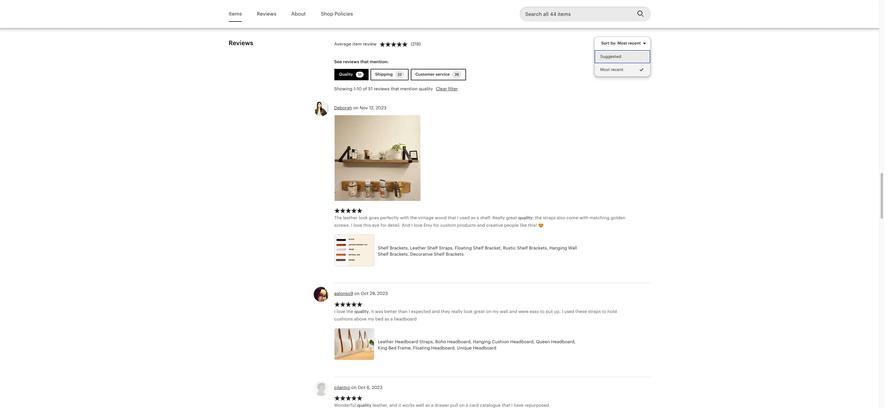 Task type: describe. For each thing, give the bounding box(es) containing it.
average item review
[[334, 41, 377, 46]]

quality up like
[[518, 216, 533, 221]]

see
[[334, 59, 342, 64]]

as inside ', it was better than i expected and they really look great on my wall and were easy to put up. i used these straps to hold cushions above my bed as a headboard'
[[385, 317, 389, 322]]

the leather look goes perfectly with the vintage wood that i used as a shelf. really great quality
[[334, 216, 533, 221]]

bracket,
[[485, 246, 502, 251]]

1 horizontal spatial headboard
[[473, 346, 496, 351]]

cilantro
[[334, 386, 350, 391]]

brackets, down 😍
[[529, 246, 548, 251]]

a left drawer
[[431, 404, 433, 409]]

repurposed.
[[525, 404, 550, 409]]

, it was better than i expected and they really look great on my wall and were easy to put up. i used these straps to hold cushions above my bed as a headboard
[[334, 310, 617, 322]]

,
[[369, 310, 370, 315]]

and inside ; the straps also come with matching golden screws. i love this eye for detail. and i love etsy for custom products and creative people like this! 😍
[[477, 223, 485, 228]]

shop
[[321, 11, 333, 17]]

really
[[492, 216, 505, 221]]

matching
[[590, 216, 610, 221]]

and right wall
[[509, 310, 517, 315]]

come
[[567, 216, 578, 221]]

leather headboard straps, boho headboard, hanging cushion headboard, queen headboard, king bed frame, floating headboard, unique headboard
[[378, 340, 576, 351]]

like
[[520, 223, 527, 228]]

queen
[[536, 340, 550, 345]]

clear
[[436, 86, 447, 91]]

i right than
[[409, 310, 410, 315]]

0 vertical spatial 51
[[358, 73, 362, 76]]

was
[[375, 310, 383, 315]]

brackets, down detail.
[[390, 246, 409, 251]]

shop policies link
[[321, 7, 353, 21]]

have
[[514, 404, 524, 409]]

on for on oct 29, 2023
[[354, 292, 360, 297]]

works
[[402, 404, 415, 409]]

10
[[357, 86, 362, 91]]

frame,
[[398, 346, 412, 351]]

floating inside leather headboard straps, boho headboard, hanging cushion headboard, queen headboard, king bed frame, floating headboard, unique headboard
[[413, 346, 430, 351]]

quality left 'leather,'
[[357, 404, 371, 409]]

i left have on the right of the page
[[511, 404, 513, 409]]

nov
[[360, 106, 368, 111]]

0 horizontal spatial the
[[346, 310, 353, 315]]

1 horizontal spatial as
[[425, 404, 430, 409]]

shelf.
[[480, 216, 491, 221]]

quality
[[339, 72, 354, 77]]

headboard
[[394, 317, 417, 322]]

sort
[[601, 41, 610, 46]]

leather headboard straps, boho headboard, hanging cushion headboard, queen headboard, king bed frame, floating headboard, unique headboard link
[[334, 329, 581, 363]]

creative
[[486, 223, 503, 228]]

wonderful
[[334, 404, 356, 409]]

26
[[455, 73, 459, 76]]

were
[[518, 310, 529, 315]]

29,
[[370, 292, 376, 297]]

deborah on nov 12, 2023
[[334, 106, 386, 111]]

quality up above
[[354, 310, 369, 315]]

2023 for deborah on nov 12, 2023
[[376, 106, 386, 111]]

cushion
[[492, 340, 509, 345]]

;
[[533, 216, 534, 221]]

straps, inside leather headboard straps, boho headboard, hanging cushion headboard, queen headboard, king bed frame, floating headboard, unique headboard
[[419, 340, 434, 345]]

straps inside ; the straps also come with matching golden screws. i love this eye for detail. and i love etsy for custom products and creative people like this! 😍
[[543, 216, 556, 221]]

aalonso9 on oct 29, 2023
[[334, 292, 388, 297]]

12,
[[369, 106, 375, 111]]

(218)
[[411, 41, 421, 46]]

headboard, left the queen
[[510, 340, 535, 345]]

leather inside leather headboard straps, boho headboard, hanging cushion headboard, queen headboard, king bed frame, floating headboard, unique headboard
[[378, 340, 394, 345]]

1 for from the left
[[381, 223, 386, 228]]

also
[[557, 216, 565, 221]]

headboard, right the queen
[[551, 340, 576, 345]]

eye
[[372, 223, 379, 228]]

detail.
[[388, 223, 401, 228]]

used inside ', it was better than i expected and they really look great on my wall and were easy to put up. i used these straps to hold cushions above my bed as a headboard'
[[564, 310, 574, 315]]

hanging inside leather headboard straps, boho headboard, hanging cushion headboard, queen headboard, king bed frame, floating headboard, unique headboard
[[473, 340, 491, 345]]

by:
[[611, 41, 616, 46]]

drawer
[[435, 404, 449, 409]]

0 horizontal spatial reviews
[[343, 59, 359, 64]]

wall
[[500, 310, 508, 315]]

suggested button
[[595, 50, 650, 63]]

2 horizontal spatial as
[[471, 216, 475, 221]]

1-
[[354, 86, 357, 91]]

wood
[[435, 216, 447, 221]]

this!
[[528, 223, 537, 228]]

golden
[[611, 216, 625, 221]]

custom
[[440, 223, 456, 228]]

0 vertical spatial look
[[359, 216, 368, 221]]

brackets, left decorative
[[390, 252, 409, 257]]

deborah
[[334, 106, 352, 111]]

hold
[[608, 310, 617, 315]]

mention:
[[370, 59, 389, 64]]

easy
[[530, 310, 539, 315]]

bed
[[375, 317, 383, 322]]

showing
[[334, 86, 352, 91]]

decorative
[[410, 252, 433, 257]]

these
[[575, 310, 587, 315]]

a left card
[[466, 404, 468, 409]]

6,
[[367, 386, 371, 391]]

that left mention
[[391, 86, 399, 91]]

on inside ', it was better than i expected and they really look great on my wall and were easy to put up. i used these straps to hold cushions above my bed as a headboard'
[[486, 310, 491, 315]]

and left 'they'
[[432, 310, 440, 315]]

2023 for cilantro on oct 6, 2023
[[372, 386, 382, 391]]

most inside dropdown button
[[617, 41, 627, 46]]

sort by: most recent button
[[597, 37, 653, 50]]

etsy
[[424, 223, 432, 228]]

that up the custom
[[448, 216, 456, 221]]

i down leather
[[351, 223, 352, 228]]

1 horizontal spatial it
[[398, 404, 401, 409]]

leather inside the shelf brackets, leather shelf straps, floating shelf bracket, rustic shelf brackets, hanging wall shelf brackets, decorative shelf brackets
[[410, 246, 426, 251]]

unique
[[457, 346, 472, 351]]

average
[[334, 41, 351, 46]]

showing 1-10 of 51 reviews that mention quality clear filter
[[334, 86, 458, 91]]

a inside ', it was better than i expected and they really look great on my wall and were easy to put up. i used these straps to hold cushions above my bed as a headboard'
[[390, 317, 393, 322]]

headboard, down boho
[[431, 346, 456, 351]]

i right up. at bottom
[[562, 310, 563, 315]]

oct for 6,
[[358, 386, 366, 391]]

on for on nov 12, 2023
[[353, 106, 359, 111]]

customer service
[[415, 72, 451, 77]]

service
[[436, 72, 450, 77]]

about link
[[291, 7, 306, 21]]

1 to from the left
[[540, 310, 545, 315]]

items
[[229, 11, 242, 17]]

suggested
[[600, 54, 621, 59]]



Task type: vqa. For each thing, say whether or not it's contained in the screenshot.
'Diy' within DIY Gift Idea: Personalised Leather Cuff Bracelets for Everyone
no



Task type: locate. For each thing, give the bounding box(es) containing it.
1 horizontal spatial look
[[464, 310, 473, 315]]

policies
[[335, 11, 353, 17]]

quality down customer
[[419, 86, 433, 91]]

0 vertical spatial straps,
[[439, 246, 454, 251]]

it right ,
[[371, 310, 374, 315]]

0 vertical spatial hanging
[[549, 246, 567, 251]]

floating right frame,
[[413, 346, 430, 351]]

put
[[546, 310, 553, 315]]

1 horizontal spatial the
[[410, 216, 417, 221]]

1 horizontal spatial great
[[506, 216, 517, 221]]

cushions
[[334, 317, 353, 322]]

0 horizontal spatial great
[[474, 310, 485, 315]]

0 horizontal spatial floating
[[413, 346, 430, 351]]

to
[[540, 310, 545, 315], [602, 310, 606, 315]]

1 vertical spatial reviews
[[374, 86, 390, 91]]

vintage
[[418, 216, 434, 221]]

1 horizontal spatial floating
[[455, 246, 472, 251]]

1 vertical spatial used
[[564, 310, 574, 315]]

0 horizontal spatial my
[[368, 317, 374, 322]]

1 horizontal spatial 51
[[368, 86, 373, 91]]

i
[[457, 216, 458, 221], [351, 223, 352, 228], [411, 223, 413, 228], [334, 310, 335, 315], [409, 310, 410, 315], [562, 310, 563, 315], [511, 404, 513, 409]]

0 horizontal spatial as
[[385, 317, 389, 322]]

wonderful quality leather, and it works well as a drawer pull on a card catalogue that i have repurposed.
[[334, 404, 550, 409]]

0 vertical spatial headboard
[[395, 340, 418, 345]]

leather
[[410, 246, 426, 251], [378, 340, 394, 345]]

0 vertical spatial leather
[[410, 246, 426, 251]]

most inside button
[[600, 67, 610, 72]]

0 vertical spatial reviews
[[343, 59, 359, 64]]

1 horizontal spatial hanging
[[549, 246, 567, 251]]

0 vertical spatial reviews
[[257, 11, 276, 17]]

aalonso9 link
[[334, 292, 353, 297]]

i up cushions
[[334, 310, 335, 315]]

and
[[402, 223, 410, 228]]

great right really
[[474, 310, 485, 315]]

0 horizontal spatial love
[[337, 310, 345, 315]]

51 down the see reviews that mention:
[[358, 73, 362, 76]]

straps right these
[[588, 310, 601, 315]]

0 horizontal spatial used
[[460, 216, 470, 221]]

1 horizontal spatial used
[[564, 310, 574, 315]]

up.
[[554, 310, 561, 315]]

on for on oct 6, 2023
[[351, 386, 357, 391]]

with for perfectly
[[400, 216, 409, 221]]

0 horizontal spatial hanging
[[473, 340, 491, 345]]

as right the bed
[[385, 317, 389, 322]]

floating inside the shelf brackets, leather shelf straps, floating shelf bracket, rustic shelf brackets, hanging wall shelf brackets, decorative shelf brackets
[[455, 246, 472, 251]]

1 vertical spatial oct
[[358, 386, 366, 391]]

1 horizontal spatial reviews
[[374, 86, 390, 91]]

51 right of in the top left of the page
[[368, 86, 373, 91]]

1 vertical spatial leather
[[378, 340, 394, 345]]

pull
[[450, 404, 458, 409]]

used up products
[[460, 216, 470, 221]]

hanging
[[549, 246, 567, 251], [473, 340, 491, 345]]

recent inside dropdown button
[[628, 41, 641, 46]]

headboard down cushion
[[473, 346, 496, 351]]

1 horizontal spatial straps,
[[439, 246, 454, 251]]

my
[[492, 310, 499, 315], [368, 317, 374, 322]]

well
[[416, 404, 424, 409]]

1 horizontal spatial my
[[492, 310, 499, 315]]

great up the people
[[506, 216, 517, 221]]

with
[[400, 216, 409, 221], [579, 216, 588, 221]]

oct left 6,
[[358, 386, 366, 391]]

they
[[441, 310, 450, 315]]

1 horizontal spatial straps
[[588, 310, 601, 315]]

brackets,
[[390, 246, 409, 251], [529, 246, 548, 251], [390, 252, 409, 257]]

shelf brackets, leather shelf straps, floating shelf bracket, rustic shelf brackets, hanging wall shelf brackets, decorative shelf brackets
[[378, 246, 577, 257]]

with for come
[[579, 216, 588, 221]]

recent inside button
[[611, 67, 624, 72]]

on right cilantro link
[[351, 386, 357, 391]]

that
[[360, 59, 369, 64], [391, 86, 399, 91], [448, 216, 456, 221], [502, 404, 510, 409]]

2023 for aalonso9 on oct 29, 2023
[[377, 292, 388, 297]]

that left have on the right of the page
[[502, 404, 510, 409]]

love
[[354, 223, 362, 228], [414, 223, 422, 228], [337, 310, 345, 315]]

most recent
[[600, 67, 624, 72]]

0 vertical spatial used
[[460, 216, 470, 221]]

straps inside ', it was better than i expected and they really look great on my wall and were easy to put up. i used these straps to hold cushions above my bed as a headboard'
[[588, 310, 601, 315]]

1 vertical spatial 2023
[[377, 292, 388, 297]]

2 horizontal spatial the
[[535, 216, 542, 221]]

1 horizontal spatial recent
[[628, 41, 641, 46]]

1 horizontal spatial for
[[433, 223, 439, 228]]

0 horizontal spatial straps
[[543, 216, 556, 221]]

catalogue
[[480, 404, 501, 409]]

quality
[[419, 86, 433, 91], [518, 216, 533, 221], [354, 310, 369, 315], [357, 404, 371, 409]]

the
[[410, 216, 417, 221], [535, 216, 542, 221], [346, 310, 353, 315]]

2023 right 12,
[[376, 106, 386, 111]]

i love the quality
[[334, 310, 369, 315]]

a down better
[[390, 317, 393, 322]]

reviews down shipping
[[374, 86, 390, 91]]

reviews link
[[257, 7, 276, 21]]

people
[[504, 223, 519, 228]]

1 vertical spatial reviews
[[229, 40, 253, 47]]

to left put
[[540, 310, 545, 315]]

0 vertical spatial floating
[[455, 246, 472, 251]]

reviews right see
[[343, 59, 359, 64]]

floating up brackets on the right
[[455, 246, 472, 251]]

1 horizontal spatial to
[[602, 310, 606, 315]]

recent up suggested "button"
[[628, 41, 641, 46]]

a left "shelf."
[[477, 216, 479, 221]]

bed
[[388, 346, 397, 351]]

most down suggested
[[600, 67, 610, 72]]

0 horizontal spatial look
[[359, 216, 368, 221]]

the inside ; the straps also come with matching golden screws. i love this eye for detail. and i love etsy for custom products and creative people like this! 😍
[[535, 216, 542, 221]]

as right the well
[[425, 404, 430, 409]]

0 vertical spatial my
[[492, 310, 499, 315]]

0 horizontal spatial for
[[381, 223, 386, 228]]

2 with from the left
[[579, 216, 588, 221]]

0 vertical spatial oct
[[361, 292, 369, 297]]

oct left 29,
[[361, 292, 369, 297]]

rustic
[[503, 246, 516, 251]]

really
[[451, 310, 463, 315]]

item
[[352, 41, 362, 46]]

cilantro on oct 6, 2023
[[334, 386, 382, 391]]

most recent button
[[595, 63, 650, 77]]

leather,
[[373, 404, 388, 409]]

recent
[[628, 41, 641, 46], [611, 67, 624, 72]]

2 vertical spatial 2023
[[372, 386, 382, 391]]

1 horizontal spatial love
[[354, 223, 362, 228]]

0 horizontal spatial straps,
[[419, 340, 434, 345]]

; the straps also come with matching golden screws. i love this eye for detail. and i love etsy for custom products and creative people like this! 😍
[[334, 216, 625, 228]]

recent down suggested "button"
[[611, 67, 624, 72]]

king
[[378, 346, 387, 351]]

0 vertical spatial recent
[[628, 41, 641, 46]]

that left mention: at the left top
[[360, 59, 369, 64]]

0 horizontal spatial recent
[[611, 67, 624, 72]]

headboard up frame,
[[395, 340, 418, 345]]

with right come
[[579, 216, 588, 221]]

the
[[334, 216, 342, 221]]

and right 'leather,'
[[389, 404, 397, 409]]

hanging left cushion
[[473, 340, 491, 345]]

1 vertical spatial recent
[[611, 67, 624, 72]]

on right aalonso9
[[354, 292, 360, 297]]

0 vertical spatial as
[[471, 216, 475, 221]]

1 vertical spatial floating
[[413, 346, 430, 351]]

1 vertical spatial look
[[464, 310, 473, 315]]

0 vertical spatial it
[[371, 310, 374, 315]]

1 vertical spatial it
[[398, 404, 401, 409]]

straps,
[[439, 246, 454, 251], [419, 340, 434, 345]]

0 horizontal spatial headboard
[[395, 340, 418, 345]]

22
[[398, 73, 402, 76]]

look right really
[[464, 310, 473, 315]]

on left wall
[[486, 310, 491, 315]]

i up products
[[457, 216, 458, 221]]

used right up. at bottom
[[564, 310, 574, 315]]

than
[[398, 310, 408, 315]]

0 horizontal spatial leather
[[378, 340, 394, 345]]

love left etsy on the left bottom of page
[[414, 223, 422, 228]]

1 vertical spatial hanging
[[473, 340, 491, 345]]

filter
[[448, 86, 458, 91]]

2 to from the left
[[602, 310, 606, 315]]

straps, left boho
[[419, 340, 434, 345]]

i right and
[[411, 223, 413, 228]]

floating
[[455, 246, 472, 251], [413, 346, 430, 351]]

most right by:
[[617, 41, 627, 46]]

0 vertical spatial great
[[506, 216, 517, 221]]

with inside ; the straps also come with matching golden screws. i love this eye for detail. and i love etsy for custom products and creative people like this! 😍
[[579, 216, 588, 221]]

hanging left wall
[[549, 246, 567, 251]]

great
[[506, 216, 517, 221], [474, 310, 485, 315]]

2023 right 6,
[[372, 386, 382, 391]]

leather up decorative
[[410, 246, 426, 251]]

and down "shelf."
[[477, 223, 485, 228]]

card
[[469, 404, 479, 409]]

clear filter link
[[436, 86, 458, 91]]

perfectly
[[380, 216, 399, 221]]

headboard, up unique
[[447, 340, 472, 345]]

leather up "king"
[[378, 340, 394, 345]]

menu
[[594, 37, 651, 77]]

my down ,
[[368, 317, 374, 322]]

0 horizontal spatial reviews
[[229, 40, 253, 47]]

brackets
[[446, 252, 464, 257]]

straps, up brackets on the right
[[439, 246, 454, 251]]

1 horizontal spatial most
[[617, 41, 627, 46]]

0 vertical spatial 2023
[[376, 106, 386, 111]]

boho
[[435, 340, 446, 345]]

look up this
[[359, 216, 368, 221]]

for right eye
[[381, 223, 386, 228]]

1 horizontal spatial leather
[[410, 246, 426, 251]]

as up products
[[471, 216, 475, 221]]

2023 right 29,
[[377, 292, 388, 297]]

0 horizontal spatial with
[[400, 216, 409, 221]]

0 horizontal spatial it
[[371, 310, 374, 315]]

on left nov
[[353, 106, 359, 111]]

Search all 44 items text field
[[520, 7, 632, 22]]

1 vertical spatial as
[[385, 317, 389, 322]]

customer
[[415, 72, 435, 77]]

2 vertical spatial as
[[425, 404, 430, 409]]

look inside ', it was better than i expected and they really look great on my wall and were easy to put up. i used these straps to hold cushions above my bed as a headboard'
[[464, 310, 473, 315]]

reviews
[[257, 11, 276, 17], [229, 40, 253, 47]]

hanging inside the shelf brackets, leather shelf straps, floating shelf bracket, rustic shelf brackets, hanging wall shelf brackets, decorative shelf brackets
[[549, 246, 567, 251]]

the left "vintage"
[[410, 216, 417, 221]]

on right pull on the bottom of page
[[459, 404, 465, 409]]

reviews
[[343, 59, 359, 64], [374, 86, 390, 91]]

most
[[617, 41, 627, 46], [600, 67, 610, 72]]

goes
[[369, 216, 379, 221]]

0 horizontal spatial most
[[600, 67, 610, 72]]

about
[[291, 11, 306, 17]]

1 vertical spatial great
[[474, 310, 485, 315]]

it left works on the bottom
[[398, 404, 401, 409]]

deborah link
[[334, 106, 352, 111]]

the up cushions
[[346, 310, 353, 315]]

straps up 😍
[[543, 216, 556, 221]]

of
[[363, 86, 367, 91]]

1 vertical spatial most
[[600, 67, 610, 72]]

headboard,
[[447, 340, 472, 345], [510, 340, 535, 345], [551, 340, 576, 345], [431, 346, 456, 351]]

0 vertical spatial most
[[617, 41, 627, 46]]

with up and
[[400, 216, 409, 221]]

headboard
[[395, 340, 418, 345], [473, 346, 496, 351]]

great inside ', it was better than i expected and they really look great on my wall and were easy to put up. i used these straps to hold cushions above my bed as a headboard'
[[474, 310, 485, 315]]

straps, inside the shelf brackets, leather shelf straps, floating shelf bracket, rustic shelf brackets, hanging wall shelf brackets, decorative shelf brackets
[[439, 246, 454, 251]]

it inside ', it was better than i expected and they really look great on my wall and were easy to put up. i used these straps to hold cushions above my bed as a headboard'
[[371, 310, 374, 315]]

0 horizontal spatial to
[[540, 310, 545, 315]]

my left wall
[[492, 310, 499, 315]]

1 vertical spatial my
[[368, 317, 374, 322]]

2 for from the left
[[433, 223, 439, 228]]

deborah added a photo of their purchase image
[[335, 115, 420, 201]]

shipping
[[375, 72, 394, 77]]

it
[[371, 310, 374, 315], [398, 404, 401, 409]]

1 horizontal spatial with
[[579, 216, 588, 221]]

mention
[[400, 86, 418, 91]]

0 vertical spatial straps
[[543, 216, 556, 221]]

1 with from the left
[[400, 216, 409, 221]]

better
[[384, 310, 397, 315]]

to left hold
[[602, 310, 606, 315]]

1 horizontal spatial reviews
[[257, 11, 276, 17]]

for down the leather look goes perfectly with the vintage wood that i used as a shelf. really great quality
[[433, 223, 439, 228]]

love left this
[[354, 223, 362, 228]]

0 horizontal spatial 51
[[358, 73, 362, 76]]

the right ;
[[535, 216, 542, 221]]

1 vertical spatial headboard
[[473, 346, 496, 351]]

items link
[[229, 7, 242, 21]]

shelf
[[378, 246, 389, 251], [427, 246, 438, 251], [473, 246, 484, 251], [517, 246, 528, 251], [378, 252, 389, 257], [434, 252, 445, 257]]

menu containing suggested
[[594, 37, 651, 77]]

aalonso9
[[334, 292, 353, 297]]

leather
[[343, 216, 358, 221]]

oct for 29,
[[361, 292, 369, 297]]

products
[[457, 223, 476, 228]]

1 vertical spatial 51
[[368, 86, 373, 91]]

love up cushions
[[337, 310, 345, 315]]

1 vertical spatial straps
[[588, 310, 601, 315]]

1 vertical spatial straps,
[[419, 340, 434, 345]]

2 horizontal spatial love
[[414, 223, 422, 228]]



